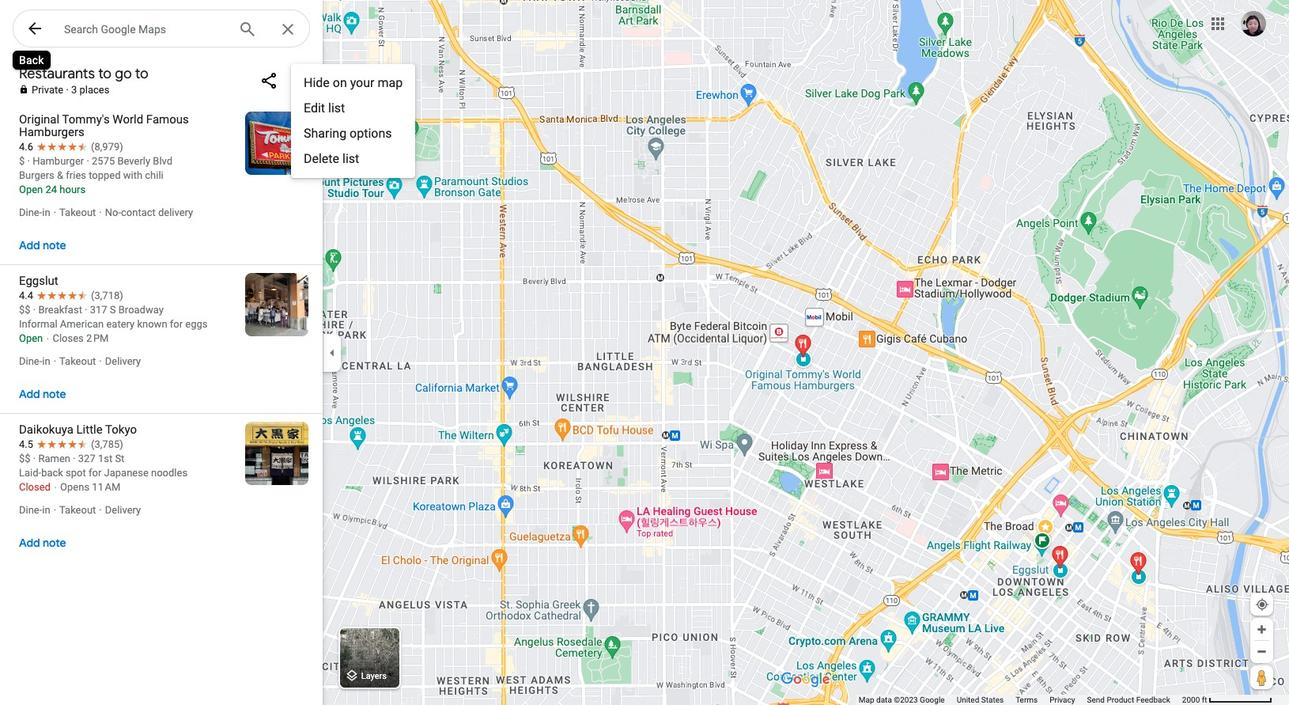 Task type: locate. For each thing, give the bounding box(es) containing it.
1 vertical spatial add note button
[[3, 375, 82, 413]]

· left 2575
[[87, 155, 89, 167]]

11 am
[[92, 481, 121, 493]]

2 vertical spatial note
[[43, 536, 66, 550]]

takeout for little
[[59, 504, 96, 516]]

2 vertical spatial takeout text field
[[59, 504, 96, 516]]

delivery
[[158, 207, 193, 218]]

menu containing hide on your map
[[291, 64, 416, 178]]

None search field
[[13, 9, 310, 51]]

map data ©2023 google
[[859, 696, 945, 704]]

1 vertical spatial takeout
[[59, 355, 96, 367]]

send product feedback button
[[1088, 695, 1171, 705]]

Search Google Maps field
[[13, 9, 310, 48], [64, 19, 226, 38]]

informal
[[19, 318, 57, 330]]

add down dine-in text field
[[19, 387, 40, 401]]

0 horizontal spatial for
[[89, 467, 102, 479]]

0 vertical spatial dine-in text field
[[19, 207, 50, 218]]

edit list
[[304, 101, 345, 116]]

1 vertical spatial dine-in · takeout · delivery
[[19, 504, 141, 516]]

3 add note button from the top
[[3, 524, 82, 562]]

add note button for daikokuya
[[3, 524, 82, 562]]

zoom out image
[[1257, 646, 1269, 658]]

0 vertical spatial dine-in · takeout · delivery
[[19, 355, 141, 367]]

eggs
[[185, 318, 208, 330]]

add note
[[19, 238, 66, 252], [19, 387, 66, 401], [19, 536, 66, 550]]

add note button down dine-in text field
[[3, 375, 82, 413]]

search
[[64, 23, 98, 36]]

price: inexpensive element
[[19, 155, 25, 167]]

(3,785)
[[91, 438, 123, 450]]

st
[[115, 453, 125, 465]]

dine- down informal
[[19, 355, 42, 367]]

$$ for $$ · ramen · 327 1st st laid-back spot for japanese noodles closed ⋅ opens 11 am
[[19, 453, 31, 465]]

$$ down the 4.5
[[19, 453, 31, 465]]

terms button
[[1016, 695, 1038, 705]]

1 vertical spatial dine-
[[19, 355, 42, 367]]

tommy's
[[62, 112, 110, 127]]

2 dine-in text field from the top
[[19, 504, 50, 516]]

price: moderate element down the 4.4
[[19, 304, 31, 316]]

0 vertical spatial ⋅
[[46, 332, 50, 344]]

1 vertical spatial add note
[[19, 387, 66, 401]]

takeout text field down closes
[[59, 355, 96, 367]]

spot
[[66, 467, 86, 479]]

dine-in · takeout · delivery down opens
[[19, 504, 141, 516]]

share image
[[260, 71, 279, 90]]

2 vertical spatial takeout
[[59, 504, 96, 516]]

dine-
[[19, 207, 42, 218], [19, 355, 42, 367], [19, 504, 42, 516]]

daikokuya
[[19, 423, 73, 437]]

1 takeout from the top
[[59, 207, 96, 218]]

note for daikokuya
[[43, 536, 66, 550]]

add note button down closed
[[3, 524, 82, 562]]

· left delivery text box
[[99, 355, 102, 367]]

Dine-in text field
[[19, 207, 50, 218], [19, 504, 50, 516]]

map
[[859, 696, 875, 704]]

&
[[57, 169, 63, 181]]

2 vertical spatial add
[[19, 536, 40, 550]]

1 vertical spatial ⋅
[[53, 481, 58, 493]]

takeout text field for little
[[59, 504, 96, 516]]

note up daikokuya
[[43, 387, 66, 401]]

delivery down 11 am
[[105, 504, 141, 516]]

dine- down closed
[[19, 504, 42, 516]]

2 takeout from the top
[[59, 355, 96, 367]]

sharing
[[304, 126, 347, 141]]

in for original
[[42, 207, 50, 218]]

laid-
[[19, 467, 41, 479]]

google left the maps
[[101, 23, 136, 36]]

0 vertical spatial dine-
[[19, 207, 42, 218]]

price: moderate element
[[19, 304, 31, 316], [19, 453, 31, 465]]

0 vertical spatial takeout
[[59, 207, 96, 218]]

open down informal
[[19, 332, 43, 344]]

0 vertical spatial in
[[42, 207, 50, 218]]

Takeout text field
[[59, 207, 96, 218], [59, 355, 96, 367], [59, 504, 96, 516]]

add up eggslut
[[19, 238, 40, 252]]

takeout text field down hours
[[59, 207, 96, 218]]

1 vertical spatial takeout text field
[[59, 355, 96, 367]]

©2023
[[894, 696, 918, 704]]

search google maps field containing search google maps
[[13, 9, 310, 48]]

list for edit list
[[328, 101, 345, 116]]

$ · hamburger · 2575 beverly blvd burgers & fries topped with chili open 24 hours
[[19, 155, 173, 195]]

 button
[[13, 9, 57, 51]]

1 $$ from the top
[[19, 304, 31, 316]]

open inside $ · hamburger · 2575 beverly blvd burgers & fries topped with chili open 24 hours
[[19, 184, 43, 195]]

⋅ inside $$ · breakfast · 317 s broadway informal american eatery known for eggs open ⋅ closes 2 pm
[[46, 332, 50, 344]]

show your location image
[[1256, 597, 1270, 612]]

0 vertical spatial add
[[19, 238, 40, 252]]

2 vertical spatial dine-
[[19, 504, 42, 516]]

delivery down 2 pm
[[105, 355, 141, 367]]

ft
[[1203, 696, 1208, 704]]

private · 3 places
[[32, 84, 110, 96]]

add note button up eggslut
[[3, 226, 82, 264]]

1 vertical spatial $$
[[19, 453, 31, 465]]

0 horizontal spatial ⋅
[[46, 332, 50, 344]]

for down 327 on the left bottom of the page
[[89, 467, 102, 479]]

1 vertical spatial google
[[920, 696, 945, 704]]

in down informal
[[42, 355, 50, 367]]

1 horizontal spatial google
[[920, 696, 945, 704]]

takeout down closes
[[59, 355, 96, 367]]

google
[[101, 23, 136, 36], [920, 696, 945, 704]]

1 dine-in · takeout · delivery from the top
[[19, 355, 141, 367]]

none search field inside google maps element
[[13, 9, 310, 51]]

add down closed
[[19, 536, 40, 550]]

1 vertical spatial note
[[43, 387, 66, 401]]

2 open from the top
[[19, 332, 43, 344]]

google inside search google maps field
[[101, 23, 136, 36]]

add
[[19, 238, 40, 252], [19, 387, 40, 401], [19, 536, 40, 550]]

takeout text field for tommy's
[[59, 207, 96, 218]]

· left 3
[[66, 84, 69, 96]]

3 dine- from the top
[[19, 504, 42, 516]]

0 vertical spatial list
[[328, 101, 345, 116]]

dine-in · takeout · delivery down closes
[[19, 355, 141, 367]]

1 price: moderate element from the top
[[19, 304, 31, 316]]

⋅ down informal
[[46, 332, 50, 344]]

$$ inside $$ · ramen · 327 1st st laid-back spot for japanese noodles closed ⋅ opens 11 am
[[19, 453, 31, 465]]

2 note from the top
[[43, 387, 66, 401]]

google account: michele murakami  
(michele.murakami@adept.ai) image
[[1242, 11, 1267, 36]]

for
[[170, 318, 183, 330], [89, 467, 102, 479]]

delivery
[[105, 355, 141, 367], [105, 504, 141, 516]]

2 price: moderate element from the top
[[19, 453, 31, 465]]

footer
[[859, 695, 1183, 705]]

dine- for daikokuya
[[19, 504, 42, 516]]

1 vertical spatial delivery
[[105, 504, 141, 516]]

1 dine- from the top
[[19, 207, 42, 218]]

(3,718)
[[91, 290, 123, 302]]

2 vertical spatial in
[[42, 504, 50, 516]]

2 add note button from the top
[[3, 375, 82, 413]]

takeout text field down opens
[[59, 504, 96, 516]]

0 vertical spatial price: moderate element
[[19, 304, 31, 316]]

1 add from the top
[[19, 238, 40, 252]]

footer containing map data ©2023 google
[[859, 695, 1183, 705]]

dine-in text field down 24
[[19, 207, 50, 218]]

closes
[[53, 332, 84, 344]]

3 takeout text field from the top
[[59, 504, 96, 516]]

0 vertical spatial add note button
[[3, 226, 82, 264]]

2 $$ from the top
[[19, 453, 31, 465]]

0 vertical spatial google
[[101, 23, 136, 36]]

2 delivery from the top
[[105, 504, 141, 516]]

1 horizontal spatial ⋅
[[53, 481, 58, 493]]

google right ©2023
[[920, 696, 945, 704]]

0 horizontal spatial to
[[98, 65, 112, 83]]

⋅
[[46, 332, 50, 344], [53, 481, 58, 493]]

0 vertical spatial add note
[[19, 238, 66, 252]]

with
[[123, 169, 143, 181]]

open for eggslut
[[19, 332, 43, 344]]

to left go
[[98, 65, 112, 83]]

menu inside google maps element
[[291, 64, 416, 178]]

· down 24
[[54, 207, 56, 218]]

1 vertical spatial add
[[19, 387, 40, 401]]

0 vertical spatial takeout text field
[[59, 207, 96, 218]]

1 dine-in text field from the top
[[19, 207, 50, 218]]

list
[[328, 101, 345, 116], [343, 151, 359, 166]]

go
[[115, 65, 132, 83]]

1 vertical spatial price: moderate element
[[19, 453, 31, 465]]

2 in from the top
[[42, 355, 50, 367]]

dine- for original
[[19, 207, 42, 218]]

none search field containing 
[[13, 9, 310, 51]]

add note button
[[3, 226, 82, 264], [3, 375, 82, 413], [3, 524, 82, 562]]

3 in from the top
[[42, 504, 50, 516]]

1 add note button from the top
[[3, 226, 82, 264]]

price: moderate element down the 4.5
[[19, 453, 31, 465]]

to
[[98, 65, 112, 83], [135, 65, 149, 83]]

1 takeout text field from the top
[[59, 207, 96, 218]]

0 vertical spatial open
[[19, 184, 43, 195]]

(8,979)
[[91, 141, 123, 153]]

takeout down opens
[[59, 504, 96, 516]]

dine-in · takeout · delivery for eggslut
[[19, 355, 141, 367]]

0 vertical spatial note
[[43, 238, 66, 252]]

3 note from the top
[[43, 536, 66, 550]]

1 vertical spatial dine-in text field
[[19, 504, 50, 516]]

breakfast
[[38, 304, 82, 316]]

0 vertical spatial $$
[[19, 304, 31, 316]]

0 vertical spatial for
[[170, 318, 183, 330]]

note up eggslut
[[43, 238, 66, 252]]

2 vertical spatial add note button
[[3, 524, 82, 562]]

1 note from the top
[[43, 238, 66, 252]]

open inside $$ · breakfast · 317 s broadway informal american eatery known for eggs open ⋅ closes 2 pm
[[19, 332, 43, 344]]

1 vertical spatial in
[[42, 355, 50, 367]]

note
[[43, 238, 66, 252], [43, 387, 66, 401], [43, 536, 66, 550]]


[[25, 17, 44, 40]]

open down burgers
[[19, 184, 43, 195]]

2 pm
[[86, 332, 109, 344]]

list down sharing options
[[343, 151, 359, 166]]

add note down dine-in text field
[[19, 387, 66, 401]]

1 in from the top
[[42, 207, 50, 218]]

·
[[66, 84, 69, 96], [27, 155, 30, 167], [87, 155, 89, 167], [54, 207, 56, 218], [99, 207, 102, 218], [33, 304, 36, 316], [85, 304, 87, 316], [54, 355, 56, 367], [99, 355, 102, 367], [33, 453, 36, 465], [73, 453, 76, 465], [54, 504, 56, 516], [99, 504, 102, 516]]

$$ · breakfast · 317 s broadway informal american eatery known for eggs open ⋅ closes 2 pm
[[19, 304, 208, 344]]

closed
[[19, 481, 51, 493]]

3 add note from the top
[[19, 536, 66, 550]]

dine- down burgers
[[19, 207, 42, 218]]

3,785 reviews element
[[91, 438, 123, 450]]

eatery
[[106, 318, 135, 330]]

menu
[[291, 64, 416, 178]]

24
[[46, 184, 57, 195]]

2 dine-in · takeout · delivery from the top
[[19, 504, 141, 516]]

1 add note from the top
[[19, 238, 66, 252]]

0 horizontal spatial google
[[101, 23, 136, 36]]

takeout down hours
[[59, 207, 96, 218]]

in down closed
[[42, 504, 50, 516]]

$$ inside $$ · breakfast · 317 s broadway informal american eatery known for eggs open ⋅ closes 2 pm
[[19, 304, 31, 316]]

2 to from the left
[[135, 65, 149, 83]]

dine-in · takeout · delivery for daikokuya little tokyo
[[19, 504, 141, 516]]

1 vertical spatial open
[[19, 332, 43, 344]]

in for daikokuya
[[42, 504, 50, 516]]

1 vertical spatial for
[[89, 467, 102, 479]]

3 takeout from the top
[[59, 504, 96, 516]]

⋅ down back
[[53, 481, 58, 493]]

⋅ inside $$ · ramen · 327 1st st laid-back spot for japanese noodles closed ⋅ opens 11 am
[[53, 481, 58, 493]]

for left eggs
[[170, 318, 183, 330]]

Dine-in text field
[[19, 355, 50, 367]]

list for delete list
[[343, 151, 359, 166]]

1 delivery from the top
[[105, 355, 141, 367]]

add note up eggslut
[[19, 238, 66, 252]]

2 add from the top
[[19, 387, 40, 401]]

list right edit
[[328, 101, 345, 116]]

for inside $$ · breakfast · 317 s broadway informal american eatery known for eggs open ⋅ closes 2 pm
[[170, 318, 183, 330]]

back
[[41, 467, 63, 479]]

1 open from the top
[[19, 184, 43, 195]]

0 vertical spatial delivery
[[105, 355, 141, 367]]

note down closed
[[43, 536, 66, 550]]

1 vertical spatial list
[[343, 151, 359, 166]]

to right go
[[135, 65, 149, 83]]

dine-in text field for daikokuya little tokyo
[[19, 504, 50, 516]]

in down 24
[[42, 207, 50, 218]]

· down back
[[54, 504, 56, 516]]

No-contact delivery text field
[[105, 207, 193, 218]]

$$ down the 4.4
[[19, 304, 31, 316]]

1 horizontal spatial for
[[170, 318, 183, 330]]

2 vertical spatial add note
[[19, 536, 66, 550]]

3,718 reviews element
[[91, 290, 123, 302]]

dine-in · takeout · no-contact delivery
[[19, 207, 193, 218]]

1 horizontal spatial to
[[135, 65, 149, 83]]

2000 ft
[[1183, 696, 1208, 704]]

dine-in text field down closed
[[19, 504, 50, 516]]

1st
[[98, 453, 113, 465]]

8,979 reviews element
[[91, 141, 123, 153]]

4.5
[[19, 438, 33, 450]]

hide on your map
[[304, 75, 403, 90]]

· left delivery text field
[[99, 504, 102, 516]]

add note down closed
[[19, 536, 66, 550]]

3 add from the top
[[19, 536, 40, 550]]

world
[[113, 112, 143, 127]]



Task type: describe. For each thing, give the bounding box(es) containing it.
hours
[[60, 184, 86, 195]]

$$ · ramen · 327 1st st laid-back spot for japanese noodles closed ⋅ opens 11 am
[[19, 453, 188, 493]]

layers
[[361, 671, 387, 682]]

show street view coverage image
[[1251, 666, 1274, 689]]

more options image
[[291, 71, 310, 90]]

map
[[378, 75, 403, 90]]

united states
[[957, 696, 1004, 704]]

your
[[350, 75, 375, 90]]

beverly
[[117, 155, 150, 167]]

noodles
[[151, 467, 188, 479]]

states
[[982, 696, 1004, 704]]

on
[[333, 75, 347, 90]]

s
[[110, 304, 116, 316]]

product
[[1107, 696, 1135, 704]]

restaurants to go to
[[19, 65, 149, 83]]

2000
[[1183, 696, 1201, 704]]

united
[[957, 696, 980, 704]]

footer inside google maps element
[[859, 695, 1183, 705]]

collapse side panel image
[[324, 344, 341, 361]]

no-
[[105, 207, 121, 218]]

317
[[90, 304, 107, 316]]

· right dine-in text field
[[54, 355, 56, 367]]

327
[[78, 453, 96, 465]]

price: moderate element for daikokuya little tokyo
[[19, 453, 31, 465]]

broadway
[[119, 304, 164, 316]]

4.6
[[19, 141, 33, 153]]

open for original tommy's world famous hamburgers
[[19, 184, 43, 195]]

delete
[[304, 151, 340, 166]]

burgers
[[19, 169, 54, 181]]

· left 317
[[85, 304, 87, 316]]

add for daikokuya
[[19, 536, 40, 550]]

hamburgers
[[19, 125, 85, 139]]

hamburger
[[33, 155, 84, 167]]

4.5 stars element
[[19, 438, 91, 450]]

american
[[60, 318, 104, 330]]

original
[[19, 112, 59, 127]]

famous
[[146, 112, 189, 127]]

eggslut
[[19, 274, 58, 288]]

· up informal
[[33, 304, 36, 316]]

zoom in image
[[1257, 624, 1269, 635]]

ramen
[[38, 453, 70, 465]]

delivery for daikokuya little tokyo
[[105, 504, 141, 516]]

2 dine- from the top
[[19, 355, 42, 367]]

takeout for tommy's
[[59, 207, 96, 218]]

send product feedback
[[1088, 696, 1171, 704]]

google maps element
[[0, 0, 1290, 705]]

2575
[[92, 155, 115, 167]]

2 takeout text field from the top
[[59, 355, 96, 367]]

2000 ft button
[[1183, 696, 1273, 704]]

privacy button
[[1050, 695, 1076, 705]]

for inside $$ · ramen · 327 1st st laid-back spot for japanese noodles closed ⋅ opens 11 am
[[89, 467, 102, 479]]

places
[[80, 84, 110, 96]]

Delivery text field
[[105, 504, 141, 516]]

known
[[137, 318, 167, 330]]

add for original
[[19, 238, 40, 252]]

contact
[[121, 207, 156, 218]]

united states button
[[957, 695, 1004, 705]]

restaurants
[[19, 65, 95, 83]]

private
[[32, 84, 63, 96]]

restaurants to go to main content
[[0, 57, 323, 705]]

tokyo
[[105, 423, 137, 437]]

original tommy's world famous hamburgers
[[19, 112, 189, 139]]

delivery for eggslut
[[105, 355, 141, 367]]

little
[[76, 423, 103, 437]]

terms
[[1016, 696, 1038, 704]]

1 to from the left
[[98, 65, 112, 83]]

maps
[[139, 23, 166, 36]]

feedback
[[1137, 696, 1171, 704]]

opens
[[60, 481, 90, 493]]

· left 327 on the left bottom of the page
[[73, 453, 76, 465]]

hide
[[304, 75, 330, 90]]

⋅ for closes
[[46, 332, 50, 344]]

topped
[[89, 169, 121, 181]]

· left no- on the left
[[99, 207, 102, 218]]

3
[[71, 84, 77, 96]]

note for original
[[43, 238, 66, 252]]

4.6 stars element
[[19, 141, 91, 153]]

privacy
[[1050, 696, 1076, 704]]

options
[[350, 126, 392, 141]]

⋅ for opens
[[53, 481, 58, 493]]

chili
[[145, 169, 164, 181]]

4.4
[[19, 290, 33, 302]]

· up laid-
[[33, 453, 36, 465]]

add note button for original
[[3, 226, 82, 264]]

daikokuya little tokyo
[[19, 423, 137, 437]]

2 add note from the top
[[19, 387, 66, 401]]

price: moderate element for eggslut
[[19, 304, 31, 316]]

search google maps
[[64, 23, 166, 36]]

4.4 stars element
[[19, 290, 91, 302]]

$$ for $$ · breakfast · 317 s broadway informal american eatery known for eggs open ⋅ closes 2 pm
[[19, 304, 31, 316]]

$
[[19, 155, 25, 167]]

· right "price: inexpensive" element
[[27, 155, 30, 167]]

delete list
[[304, 151, 359, 166]]

edit
[[304, 101, 325, 116]]

Delivery text field
[[105, 355, 141, 367]]

add note for daikokuya
[[19, 536, 66, 550]]

sharing options
[[304, 126, 392, 141]]

fries
[[66, 169, 86, 181]]

dine-in text field for original tommy's world famous hamburgers
[[19, 207, 50, 218]]

japanese
[[104, 467, 149, 479]]

blvd
[[153, 155, 173, 167]]

add note for original
[[19, 238, 66, 252]]

send
[[1088, 696, 1105, 704]]



Task type: vqa. For each thing, say whether or not it's contained in the screenshot.
 atms
no



